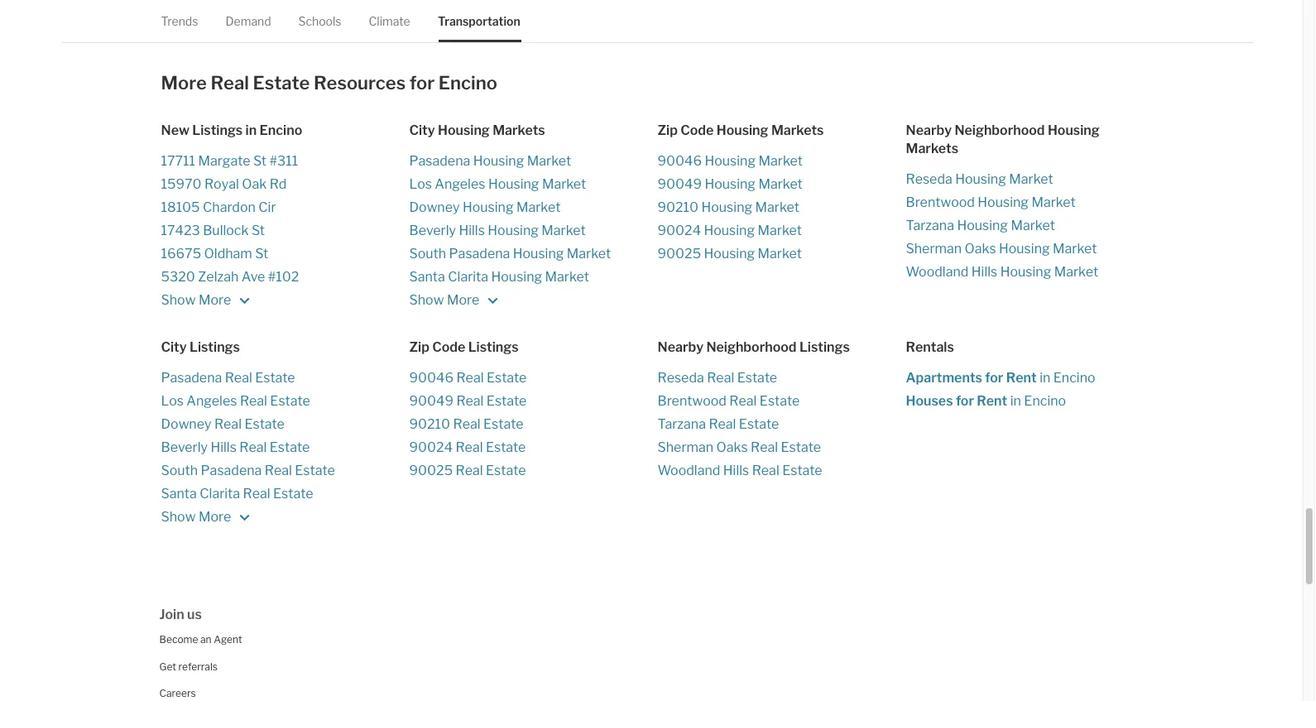Task type: locate. For each thing, give the bounding box(es) containing it.
woodland inside reseda housing market brentwood housing market tarzana housing market sherman oaks housing market woodland hills housing market
[[906, 264, 969, 280]]

1 vertical spatial sherman
[[658, 440, 714, 455]]

clarita inside pasadena housing market los angeles housing market downey housing market beverly hills housing market south pasadena housing market santa clarita housing market
[[448, 269, 489, 285]]

neighborhood inside heading
[[707, 340, 797, 355]]

beverly hills housing market link
[[409, 219, 658, 243]]

south inside pasadena housing market los angeles housing market downey housing market beverly hills housing market south pasadena housing market santa clarita housing market
[[409, 246, 446, 262]]

2 vertical spatial in
[[1011, 393, 1022, 409]]

estate down tarzana real estate link
[[781, 440, 821, 455]]

housing
[[438, 123, 490, 138], [717, 123, 769, 138], [1048, 123, 1100, 138], [473, 153, 524, 169], [705, 153, 756, 169], [956, 171, 1007, 187], [488, 176, 539, 192], [705, 176, 756, 192], [978, 195, 1029, 210], [463, 200, 514, 215], [702, 200, 753, 215], [958, 218, 1009, 234], [488, 223, 539, 238], [704, 223, 755, 238], [999, 241, 1051, 257], [513, 246, 564, 262], [704, 246, 755, 262], [1001, 264, 1052, 280], [491, 269, 542, 285]]

sherman oaks housing market link
[[906, 238, 1155, 261]]

90024 housing market link
[[658, 219, 906, 243]]

market down beverly hills housing market link
[[567, 246, 611, 262]]

nearby neighborhood listings heading
[[658, 339, 906, 357]]

beverly
[[409, 223, 456, 238], [161, 440, 208, 455]]

1 horizontal spatial neighborhood
[[955, 123, 1046, 138]]

downey for downey real estate
[[161, 417, 212, 432]]

0 vertical spatial tarzana
[[906, 218, 955, 234]]

pasadena down "city housing markets" on the left
[[409, 153, 471, 169]]

0 vertical spatial code
[[681, 123, 714, 138]]

show m ore
[[161, 292, 234, 308], [409, 292, 482, 308], [161, 509, 234, 525]]

m for santa clarita real estate
[[199, 509, 211, 525]]

0 vertical spatial neighborhood
[[955, 123, 1046, 138]]

sherman inside reseda housing market brentwood housing market tarzana housing market sherman oaks housing market woodland hills housing market
[[906, 241, 962, 257]]

2 vertical spatial for
[[956, 393, 975, 409]]

neighborhood
[[955, 123, 1046, 138], [707, 340, 797, 355]]

clarita down south pasadena real estate link
[[200, 486, 240, 502]]

0 vertical spatial beverly
[[409, 223, 456, 238]]

1 vertical spatial 90210
[[409, 417, 451, 432]]

pasadena
[[409, 153, 471, 169], [449, 246, 510, 262], [161, 370, 222, 386], [201, 463, 262, 479]]

0 vertical spatial 90025
[[658, 246, 701, 262]]

neighborhood for market
[[955, 123, 1046, 138]]

tarzana
[[906, 218, 955, 234], [658, 417, 706, 432]]

oaks inside reseda housing market brentwood housing market tarzana housing market sherman oaks housing market woodland hills housing market
[[965, 241, 997, 257]]

0 horizontal spatial beverly
[[161, 440, 208, 455]]

1 horizontal spatial santa
[[409, 269, 445, 285]]

90046 down zip code housing markets
[[658, 153, 702, 169]]

0 horizontal spatial 90210
[[409, 417, 451, 432]]

0 vertical spatial city
[[409, 123, 435, 138]]

royal
[[204, 176, 239, 192]]

90046 down zip code listings
[[409, 370, 454, 386]]

market up brentwood housing market link
[[1010, 171, 1054, 187]]

oaks for housing
[[965, 241, 997, 257]]

1 horizontal spatial beverly
[[409, 223, 456, 238]]

0 horizontal spatial reseda
[[658, 370, 705, 386]]

90049 for 90049 real estate
[[409, 393, 454, 409]]

for right resources
[[410, 72, 435, 93]]

woodland hills housing market link
[[906, 261, 1155, 284]]

sherman for real
[[658, 440, 714, 455]]

estate down pasadena real estate link
[[270, 393, 310, 409]]

1 vertical spatial oaks
[[717, 440, 748, 455]]

90024 inside 90046 real estate 90049 real estate 90210 real estate 90024 real estate 90025 real estate
[[409, 440, 453, 455]]

sherman
[[906, 241, 962, 257], [658, 440, 714, 455]]

st down cir on the left top of the page
[[252, 223, 265, 238]]

0 horizontal spatial oaks
[[717, 440, 748, 455]]

90046 housing market 90049 housing market 90210 housing market 90024 housing market 90025 housing market
[[658, 153, 803, 262]]

angeles inside pasadena housing market los angeles housing market downey housing market beverly hills housing market south pasadena housing market santa clarita housing market
[[435, 176, 486, 192]]

ore down santa clarita real estate link
[[211, 509, 231, 525]]

0 vertical spatial angeles
[[435, 176, 486, 192]]

1 vertical spatial 90024
[[409, 440, 453, 455]]

1 horizontal spatial markets
[[772, 123, 824, 138]]

nearby inside heading
[[658, 340, 704, 355]]

rent down apartments
[[977, 393, 1008, 409]]

0 vertical spatial 90024
[[658, 223, 701, 238]]

more real estate resources for encino
[[161, 72, 498, 93]]

listings down zelzah on the left top
[[190, 340, 240, 355]]

0 horizontal spatial code
[[432, 340, 466, 355]]

estate down 90210 real estate "link"
[[486, 440, 526, 455]]

0 horizontal spatial city
[[161, 340, 187, 355]]

los inside 'pasadena real estate los angeles real estate downey real estate beverly hills real estate south pasadena real estate santa clarita real estate'
[[161, 393, 184, 409]]

tarzana inside reseda housing market brentwood housing market tarzana housing market sherman oaks housing market woodland hills housing market
[[906, 218, 955, 234]]

1 horizontal spatial 90046
[[658, 153, 702, 169]]

real
[[211, 72, 249, 93], [225, 370, 252, 386], [457, 370, 484, 386], [707, 370, 735, 386], [240, 393, 267, 409], [457, 393, 484, 409], [730, 393, 757, 409], [214, 417, 242, 432], [453, 417, 481, 432], [709, 417, 737, 432], [240, 440, 267, 455], [456, 440, 483, 455], [751, 440, 778, 455], [265, 463, 292, 479], [456, 463, 483, 479], [752, 463, 780, 479], [243, 486, 270, 502]]

st up oak
[[253, 153, 267, 169]]

1 vertical spatial angeles
[[187, 393, 237, 409]]

sherman inside reseda real estate brentwood real estate tarzana real estate sherman oaks real estate woodland hills real estate
[[658, 440, 714, 455]]

los
[[409, 176, 432, 192], [161, 393, 184, 409]]

reseda
[[906, 171, 953, 187], [658, 370, 705, 386]]

for down apartments
[[956, 393, 975, 409]]

1 vertical spatial south
[[161, 463, 198, 479]]

0 horizontal spatial in
[[246, 123, 257, 138]]

1 vertical spatial zip
[[409, 340, 430, 355]]

show m ore for 17711 margate st #311 15970 royal oak rd 18105 chardon cir 17423 bullock st 16675 oldham st 5320 zelzah ave #102
[[161, 292, 234, 308]]

neighborhood up reseda housing market link
[[955, 123, 1046, 138]]

los inside pasadena housing market los angeles housing market downey housing market beverly hills housing market south pasadena housing market santa clarita housing market
[[409, 176, 432, 192]]

neighborhood inside nearby neighborhood housing markets
[[955, 123, 1046, 138]]

santa
[[409, 269, 445, 285], [161, 486, 197, 502]]

city inside "city housing markets" heading
[[409, 123, 435, 138]]

0 horizontal spatial brentwood
[[658, 393, 727, 409]]

clarita inside 'pasadena real estate los angeles real estate downey real estate beverly hills real estate south pasadena real estate santa clarita real estate'
[[200, 486, 240, 502]]

1 vertical spatial 90046
[[409, 370, 454, 386]]

brentwood
[[906, 195, 975, 210], [658, 393, 727, 409]]

0 vertical spatial 90210
[[658, 200, 699, 215]]

0 horizontal spatial sherman
[[658, 440, 714, 455]]

south inside 'pasadena real estate los angeles real estate downey real estate beverly hills real estate south pasadena real estate santa clarita real estate'
[[161, 463, 198, 479]]

0 horizontal spatial clarita
[[200, 486, 240, 502]]

90025 for 90046 real estate 90049 real estate 90210 real estate 90024 real estate 90025 real estate
[[409, 463, 453, 479]]

hills down 'sherman oaks real estate' link
[[724, 463, 750, 479]]

0 horizontal spatial santa
[[161, 486, 197, 502]]

hills inside pasadena housing market los angeles housing market downey housing market beverly hills housing market south pasadena housing market santa clarita housing market
[[459, 223, 485, 238]]

estate down south pasadena real estate link
[[273, 486, 313, 502]]

reseda housing market brentwood housing market tarzana housing market sherman oaks housing market woodland hills housing market
[[906, 171, 1099, 280]]

reseda inside reseda real estate brentwood real estate tarzana real estate sherman oaks real estate woodland hills real estate
[[658, 370, 705, 386]]

angeles inside 'pasadena real estate los angeles real estate downey real estate beverly hills real estate south pasadena real estate santa clarita real estate'
[[187, 393, 237, 409]]

brentwood inside reseda real estate brentwood real estate tarzana real estate sherman oaks real estate woodland hills real estate
[[658, 393, 727, 409]]

listings up margate
[[192, 123, 243, 138]]

south for south pasadena real estate
[[161, 463, 198, 479]]

market down 90049 housing market link
[[756, 200, 800, 215]]

0 vertical spatial santa
[[409, 269, 445, 285]]

woodland for woodland hills housing market
[[906, 264, 969, 280]]

18105
[[161, 200, 200, 215]]

1 vertical spatial nearby
[[658, 340, 704, 355]]

0 vertical spatial sherman
[[906, 241, 962, 257]]

pasadena housing market link
[[409, 150, 658, 173]]

downey inside 'pasadena real estate los angeles real estate downey real estate beverly hills real estate south pasadena real estate santa clarita real estate'
[[161, 417, 212, 432]]

ore for #102
[[211, 292, 231, 308]]

0 horizontal spatial angeles
[[187, 393, 237, 409]]

90024
[[658, 223, 701, 238], [409, 440, 453, 455]]

90046 housing market link
[[658, 150, 906, 173]]

markets inside nearby neighborhood housing markets
[[906, 141, 959, 157]]

city for city housing markets
[[409, 123, 435, 138]]

angeles down "city housing markets" on the left
[[435, 176, 486, 192]]

1 vertical spatial for
[[986, 370, 1004, 386]]

oak
[[242, 176, 267, 192]]

0 horizontal spatial south
[[161, 463, 198, 479]]

1 vertical spatial downey
[[161, 417, 212, 432]]

90049 down zip code housing markets
[[658, 176, 702, 192]]

zip for zip code housing markets
[[658, 123, 678, 138]]

oaks inside reseda real estate brentwood real estate tarzana real estate sherman oaks real estate woodland hills real estate
[[717, 440, 748, 455]]

trends
[[161, 14, 198, 28]]

0 vertical spatial reseda
[[906, 171, 953, 187]]

90024 inside 90046 housing market 90049 housing market 90210 housing market 90024 housing market 90025 housing market
[[658, 223, 701, 238]]

90046 inside 90046 real estate 90049 real estate 90210 real estate 90024 real estate 90025 real estate
[[409, 370, 454, 386]]

1 horizontal spatial reseda
[[906, 171, 953, 187]]

market down los angeles housing market link on the top
[[517, 200, 561, 215]]

reseda for reseda housing market brentwood housing market tarzana housing market sherman oaks housing market woodland hills housing market
[[906, 171, 953, 187]]

0 vertical spatial brentwood
[[906, 195, 975, 210]]

1 vertical spatial city
[[161, 340, 187, 355]]

listings
[[192, 123, 243, 138], [190, 340, 240, 355], [468, 340, 519, 355], [800, 340, 850, 355]]

clarita for real
[[200, 486, 240, 502]]

reseda inside reseda housing market brentwood housing market tarzana housing market sherman oaks housing market woodland hills housing market
[[906, 171, 953, 187]]

1 vertical spatial code
[[432, 340, 466, 355]]

estate down reseda real estate link
[[760, 393, 800, 409]]

woodland
[[906, 264, 969, 280], [658, 463, 721, 479]]

santa inside 'pasadena real estate los angeles real estate downey real estate beverly hills real estate south pasadena real estate santa clarita real estate'
[[161, 486, 197, 502]]

for down 'rentals' heading
[[986, 370, 1004, 386]]

1 horizontal spatial woodland
[[906, 264, 969, 280]]

1 horizontal spatial angeles
[[435, 176, 486, 192]]

5320 zelzah ave #102 link
[[161, 266, 409, 289]]

0 vertical spatial nearby
[[906, 123, 952, 138]]

st
[[253, 153, 267, 169], [252, 223, 265, 238], [255, 246, 269, 262]]

1 horizontal spatial tarzana
[[906, 218, 955, 234]]

show
[[161, 292, 196, 308], [409, 292, 444, 308], [161, 509, 196, 525]]

woodland inside reseda real estate brentwood real estate tarzana real estate sherman oaks real estate woodland hills real estate
[[658, 463, 721, 479]]

tarzana for tarzana housing market
[[906, 218, 955, 234]]

st up the ave
[[255, 246, 269, 262]]

market
[[527, 153, 571, 169], [759, 153, 803, 169], [1010, 171, 1054, 187], [542, 176, 587, 192], [759, 176, 803, 192], [1032, 195, 1076, 210], [517, 200, 561, 215], [756, 200, 800, 215], [1011, 218, 1056, 234], [542, 223, 586, 238], [758, 223, 802, 238], [1053, 241, 1098, 257], [567, 246, 611, 262], [758, 246, 802, 262], [1055, 264, 1099, 280], [545, 269, 590, 285]]

get referrals button
[[159, 660, 218, 673]]

2 horizontal spatial markets
[[906, 141, 959, 157]]

0 horizontal spatial 90025
[[409, 463, 453, 479]]

1 vertical spatial santa
[[161, 486, 197, 502]]

markets for nearby
[[906, 141, 959, 157]]

sherman oaks real estate link
[[658, 436, 906, 460]]

encino
[[439, 72, 498, 93], [260, 123, 302, 138], [1054, 370, 1096, 386], [1025, 393, 1067, 409]]

market down 90046 housing market link
[[759, 176, 803, 192]]

downey inside pasadena housing market los angeles housing market downey housing market beverly hills housing market south pasadena housing market santa clarita housing market
[[409, 200, 460, 215]]

90046
[[658, 153, 702, 169], [409, 370, 454, 386]]

0 vertical spatial oaks
[[965, 241, 997, 257]]

neighborhood up reseda real estate link
[[707, 340, 797, 355]]

los down "city housing markets" on the left
[[409, 176, 432, 192]]

careers
[[159, 687, 196, 700]]

0 vertical spatial rent
[[1007, 370, 1037, 386]]

90049 housing market link
[[658, 173, 906, 196]]

oaks down tarzana housing market 'link'
[[965, 241, 997, 257]]

markets for zip
[[772, 123, 824, 138]]

2 horizontal spatial in
[[1040, 370, 1051, 386]]

1 vertical spatial reseda
[[658, 370, 705, 386]]

17711 margate st #311 link
[[161, 150, 409, 173]]

1 horizontal spatial nearby
[[906, 123, 952, 138]]

1 horizontal spatial downey
[[409, 200, 460, 215]]

in
[[246, 123, 257, 138], [1040, 370, 1051, 386], [1011, 393, 1022, 409]]

1 vertical spatial woodland
[[658, 463, 721, 479]]

oaks down tarzana real estate link
[[717, 440, 748, 455]]

market down reseda housing market link
[[1032, 195, 1076, 210]]

0 horizontal spatial los
[[161, 393, 184, 409]]

0 vertical spatial los
[[409, 176, 432, 192]]

angeles down "city listings"
[[187, 393, 237, 409]]

1 horizontal spatial oaks
[[965, 241, 997, 257]]

apartments for rent in encino houses for rent in encino
[[906, 370, 1096, 409]]

apartments
[[906, 370, 983, 386]]

markets
[[493, 123, 545, 138], [772, 123, 824, 138], [906, 141, 959, 157]]

in inside heading
[[246, 123, 257, 138]]

1 horizontal spatial 90024
[[658, 223, 701, 238]]

1 vertical spatial st
[[252, 223, 265, 238]]

0 horizontal spatial zip
[[409, 340, 430, 355]]

0 vertical spatial 90046
[[658, 153, 702, 169]]

90210 inside 90046 housing market 90049 housing market 90210 housing market 90024 housing market 90025 housing market
[[658, 200, 699, 215]]

0 horizontal spatial for
[[410, 72, 435, 93]]

1 vertical spatial clarita
[[200, 486, 240, 502]]

beverly inside pasadena housing market los angeles housing market downey housing market beverly hills housing market south pasadena housing market santa clarita housing market
[[409, 223, 456, 238]]

market down south pasadena housing market link
[[545, 269, 590, 285]]

brentwood inside reseda housing market brentwood housing market tarzana housing market sherman oaks housing market woodland hills housing market
[[906, 195, 975, 210]]

transportation
[[438, 14, 521, 28]]

clarita down south pasadena housing market link
[[448, 269, 489, 285]]

demand
[[226, 14, 271, 28]]

1 horizontal spatial for
[[956, 393, 975, 409]]

nearby inside nearby neighborhood housing markets
[[906, 123, 952, 138]]

ore down zelzah on the left top
[[211, 292, 231, 308]]

1 vertical spatial neighborhood
[[707, 340, 797, 355]]

nearby neighborhood housing markets heading
[[906, 122, 1155, 158]]

1 horizontal spatial 90210
[[658, 200, 699, 215]]

0 horizontal spatial tarzana
[[658, 417, 706, 432]]

m for 5320 zelzah ave #102
[[199, 292, 211, 308]]

estate
[[253, 72, 310, 93], [255, 370, 295, 386], [487, 370, 527, 386], [738, 370, 778, 386], [270, 393, 310, 409], [487, 393, 527, 409], [760, 393, 800, 409], [245, 417, 285, 432], [484, 417, 524, 432], [739, 417, 780, 432], [270, 440, 310, 455], [486, 440, 526, 455], [781, 440, 821, 455], [295, 463, 335, 479], [486, 463, 526, 479], [783, 463, 823, 479], [273, 486, 313, 502]]

15970 royal oak rd link
[[161, 173, 409, 196]]

oaks
[[965, 241, 997, 257], [717, 440, 748, 455]]

90025 inside 90046 real estate 90049 real estate 90210 real estate 90024 real estate 90025 real estate
[[409, 463, 453, 479]]

1 vertical spatial 90049
[[409, 393, 454, 409]]

90210 inside 90046 real estate 90049 real estate 90210 real estate 90024 real estate 90025 real estate
[[409, 417, 451, 432]]

neighborhood for estate
[[707, 340, 797, 355]]

1 horizontal spatial code
[[681, 123, 714, 138]]

estate up 90049 real estate link
[[487, 370, 527, 386]]

tarzana real estate link
[[658, 413, 906, 436]]

1 vertical spatial beverly
[[161, 440, 208, 455]]

90025 inside 90046 housing market 90049 housing market 90210 housing market 90024 housing market 90025 housing market
[[658, 246, 701, 262]]

0 horizontal spatial 90049
[[409, 393, 454, 409]]

ore
[[211, 292, 231, 308], [459, 292, 480, 308], [211, 509, 231, 525]]

90049 down zip code listings
[[409, 393, 454, 409]]

rent down 'rentals' heading
[[1007, 370, 1037, 386]]

los angeles housing market link
[[409, 173, 658, 196]]

1 horizontal spatial zip
[[658, 123, 678, 138]]

17423 bullock st link
[[161, 219, 409, 243]]

get referrals
[[159, 660, 218, 673]]

chardon
[[203, 200, 256, 215]]

90049 inside 90046 real estate 90049 real estate 90210 real estate 90024 real estate 90025 real estate
[[409, 393, 454, 409]]

oaks for real
[[717, 440, 748, 455]]

downey
[[409, 200, 460, 215], [161, 417, 212, 432]]

90046 for 90046 real estate 90049 real estate 90210 real estate 90024 real estate 90025 real estate
[[409, 370, 454, 386]]

0 vertical spatial in
[[246, 123, 257, 138]]

santa inside pasadena housing market los angeles housing market downey housing market beverly hills housing market south pasadena housing market santa clarita housing market
[[409, 269, 445, 285]]

los down "city listings"
[[161, 393, 184, 409]]

0 horizontal spatial neighborhood
[[707, 340, 797, 355]]

1 horizontal spatial city
[[409, 123, 435, 138]]

resources
[[314, 72, 406, 93]]

m
[[199, 292, 211, 308], [447, 292, 459, 308], [199, 509, 211, 525]]

1 horizontal spatial los
[[409, 176, 432, 192]]

city inside city listings heading
[[161, 340, 187, 355]]

los for los angeles housing market
[[409, 176, 432, 192]]

1 horizontal spatial brentwood
[[906, 195, 975, 210]]

0 vertical spatial south
[[409, 246, 446, 262]]

0 vertical spatial zip
[[658, 123, 678, 138]]

90049 inside 90046 housing market 90049 housing market 90210 housing market 90024 housing market 90025 housing market
[[658, 176, 702, 192]]

zip code housing markets
[[658, 123, 824, 138]]

ore up zip code listings
[[459, 292, 480, 308]]

sherman for housing
[[906, 241, 962, 257]]

hills down downey housing market link
[[459, 223, 485, 238]]

1 vertical spatial brentwood
[[658, 393, 727, 409]]

0 horizontal spatial nearby
[[658, 340, 704, 355]]

90049
[[658, 176, 702, 192], [409, 393, 454, 409]]

1 horizontal spatial south
[[409, 246, 446, 262]]

1 vertical spatial los
[[161, 393, 184, 409]]

code for listings
[[432, 340, 466, 355]]

hills down "downey real estate" "link"
[[211, 440, 237, 455]]

nearby for nearby neighborhood housing markets
[[906, 123, 952, 138]]

1 horizontal spatial in
[[1011, 393, 1022, 409]]

hills down sherman oaks housing market link
[[972, 264, 998, 280]]

show m ore for pasadena housing market los angeles housing market downey housing market beverly hills housing market south pasadena housing market santa clarita housing market
[[409, 292, 482, 308]]

listings up 90046 real estate link
[[468, 340, 519, 355]]

1 vertical spatial 90025
[[409, 463, 453, 479]]

market down 90024 housing market link
[[758, 246, 802, 262]]

beverly inside 'pasadena real estate los angeles real estate downey real estate beverly hills real estate south pasadena real estate santa clarita real estate'
[[161, 440, 208, 455]]

market down sherman oaks housing market link
[[1055, 264, 1099, 280]]

0 vertical spatial clarita
[[448, 269, 489, 285]]

0 horizontal spatial downey
[[161, 417, 212, 432]]

schools link
[[298, 0, 342, 42]]

90046 inside 90046 housing market 90049 housing market 90210 housing market 90024 housing market 90025 housing market
[[658, 153, 702, 169]]

90025 for 90046 housing market 90049 housing market 90210 housing market 90024 housing market 90025 housing market
[[658, 246, 701, 262]]

tarzana inside reseda real estate brentwood real estate tarzana real estate sherman oaks real estate woodland hills real estate
[[658, 417, 706, 432]]

estate down beverly hills real estate link
[[295, 463, 335, 479]]

ore for housing
[[459, 292, 480, 308]]

downey housing market link
[[409, 196, 658, 219]]

1 horizontal spatial 90049
[[658, 176, 702, 192]]



Task type: vqa. For each thing, say whether or not it's contained in the screenshot.


Task type: describe. For each thing, give the bounding box(es) containing it.
referrals
[[178, 660, 218, 673]]

16675 oldham st link
[[161, 243, 409, 266]]

pasadena down beverly hills housing market link
[[449, 246, 510, 262]]

code for housing
[[681, 123, 714, 138]]

tarzana housing market link
[[906, 214, 1155, 238]]

cir
[[259, 200, 276, 215]]

brentwood housing market link
[[906, 191, 1155, 214]]

santa clarita real estate link
[[161, 483, 409, 506]]

climate link
[[369, 0, 411, 42]]

city listings heading
[[161, 339, 409, 357]]

estate down 90046 real estate link
[[487, 393, 527, 409]]

market up 90049 housing market link
[[759, 153, 803, 169]]

an
[[200, 633, 212, 646]]

90025 housing market link
[[658, 243, 906, 266]]

housing inside nearby neighborhood housing markets
[[1048, 123, 1100, 138]]

1 vertical spatial rent
[[977, 393, 1008, 409]]

90049 for 90049 housing market
[[658, 176, 702, 192]]

get
[[159, 660, 176, 673]]

show for 17711 margate st #311 15970 royal oak rd 18105 chardon cir 17423 bullock st 16675 oldham st 5320 zelzah ave #102
[[161, 292, 196, 308]]

market down brentwood housing market link
[[1011, 218, 1056, 234]]

estate down 90024 real estate link
[[486, 463, 526, 479]]

listings up reseda real estate link
[[800, 340, 850, 355]]

estate down los angeles real estate link
[[245, 417, 285, 432]]

pasadena down "city listings"
[[161, 370, 222, 386]]

hills inside reseda real estate brentwood real estate tarzana real estate sherman oaks real estate woodland hills real estate
[[724, 463, 750, 479]]

city housing markets heading
[[409, 122, 658, 140]]

rd
[[270, 176, 287, 192]]

new
[[161, 123, 190, 138]]

encino inside heading
[[260, 123, 302, 138]]

reseda for reseda real estate brentwood real estate tarzana real estate sherman oaks real estate woodland hills real estate
[[658, 370, 705, 386]]

downey for downey housing market
[[409, 200, 460, 215]]

city housing markets
[[409, 123, 545, 138]]

estate down 'sherman oaks real estate' link
[[783, 463, 823, 479]]

zip for zip code listings
[[409, 340, 430, 355]]

estate down 90049 real estate link
[[484, 417, 524, 432]]

90025 real estate link
[[409, 460, 658, 483]]

south pasadena real estate link
[[161, 460, 409, 483]]

hills inside reseda housing market brentwood housing market tarzana housing market sherman oaks housing market woodland hills housing market
[[972, 264, 998, 280]]

show for pasadena real estate los angeles real estate downey real estate beverly hills real estate south pasadena real estate santa clarita real estate
[[161, 509, 196, 525]]

hills inside 'pasadena real estate los angeles real estate downey real estate beverly hills real estate south pasadena real estate santa clarita real estate'
[[211, 440, 237, 455]]

more
[[161, 72, 207, 93]]

angeles for housing
[[435, 176, 486, 192]]

become
[[159, 633, 198, 646]]

2 horizontal spatial for
[[986, 370, 1004, 386]]

90046 real estate link
[[409, 367, 658, 390]]

5320
[[161, 269, 195, 285]]

market down '90210 housing market' link
[[758, 223, 802, 238]]

zip code listings
[[409, 340, 519, 355]]

estate down brentwood real estate link
[[739, 417, 780, 432]]

brentwood real estate link
[[658, 390, 906, 413]]

tarzana for tarzana real estate
[[658, 417, 706, 432]]

ore for real
[[211, 509, 231, 525]]

los angeles real estate link
[[161, 390, 409, 413]]

clarita for housing
[[448, 269, 489, 285]]

climate
[[369, 14, 411, 28]]

90210 housing market link
[[658, 196, 906, 219]]

city for city listings
[[161, 340, 187, 355]]

rentals heading
[[906, 339, 1155, 357]]

90210 for 90210 housing market
[[658, 200, 699, 215]]

pasadena real estate los angeles real estate downey real estate beverly hills real estate south pasadena real estate santa clarita real estate
[[161, 370, 335, 502]]

zip code listings heading
[[409, 339, 658, 357]]

santa clarita housing market link
[[409, 266, 658, 289]]

18105 chardon cir link
[[161, 196, 409, 219]]

oldham
[[204, 246, 252, 262]]

show m ore for pasadena real estate los angeles real estate downey real estate beverly hills real estate south pasadena real estate santa clarita real estate
[[161, 509, 234, 525]]

nearby for nearby neighborhood listings
[[658, 340, 704, 355]]

17711
[[161, 153, 195, 169]]

woodland hills real estate link
[[658, 460, 906, 483]]

santa for pasadena real estate los angeles real estate downey real estate beverly hills real estate south pasadena real estate santa clarita real estate
[[161, 486, 197, 502]]

city listings
[[161, 340, 240, 355]]

join
[[159, 607, 184, 623]]

beverly for beverly hills real estate
[[161, 440, 208, 455]]

market down pasadena housing market link
[[542, 176, 587, 192]]

transportation link
[[438, 0, 521, 42]]

estate down "downey real estate" "link"
[[270, 440, 310, 455]]

show for pasadena housing market los angeles housing market downey housing market beverly hills housing market south pasadena housing market santa clarita housing market
[[409, 292, 444, 308]]

market up los angeles housing market link on the top
[[527, 153, 571, 169]]

2 vertical spatial st
[[255, 246, 269, 262]]

houses
[[906, 393, 954, 409]]

0 horizontal spatial markets
[[493, 123, 545, 138]]

new listings in encino
[[161, 123, 302, 138]]

santa for pasadena housing market los angeles housing market downey housing market beverly hills housing market south pasadena housing market santa clarita housing market
[[409, 269, 445, 285]]

90024 real estate link
[[409, 436, 658, 460]]

17423
[[161, 223, 200, 238]]

pasadena real estate link
[[161, 367, 409, 390]]

reseda real estate brentwood real estate tarzana real estate sherman oaks real estate woodland hills real estate
[[658, 370, 823, 479]]

17711 margate st #311 15970 royal oak rd 18105 chardon cir 17423 bullock st 16675 oldham st 5320 zelzah ave #102
[[161, 153, 299, 285]]

margate
[[198, 153, 250, 169]]

zelzah
[[198, 269, 239, 285]]

trends link
[[161, 0, 198, 42]]

brentwood for real
[[658, 393, 727, 409]]

los for los angeles real estate
[[161, 393, 184, 409]]

90024 for 90024 housing market
[[658, 223, 701, 238]]

90210 real estate link
[[409, 413, 658, 436]]

rentals
[[906, 340, 955, 355]]

m for santa clarita housing market
[[447, 292, 459, 308]]

0 vertical spatial st
[[253, 153, 267, 169]]

nearby neighborhood listings
[[658, 340, 850, 355]]

ave
[[242, 269, 265, 285]]

#102
[[268, 269, 299, 285]]

careers button
[[159, 687, 196, 700]]

#311
[[269, 153, 298, 169]]

become an agent
[[159, 633, 242, 646]]

estate down nearby neighborhood listings
[[738, 370, 778, 386]]

reseda real estate link
[[658, 367, 906, 390]]

16675
[[161, 246, 201, 262]]

agent
[[214, 633, 242, 646]]

demand link
[[226, 0, 271, 42]]

0 vertical spatial for
[[410, 72, 435, 93]]

nearby neighborhood housing markets
[[906, 123, 1100, 157]]

zip code housing markets heading
[[658, 122, 906, 140]]

woodland for woodland hills real estate
[[658, 463, 721, 479]]

angeles for real
[[187, 393, 237, 409]]

pasadena housing market los angeles housing market downey housing market beverly hills housing market south pasadena housing market santa clarita housing market
[[409, 153, 611, 285]]

15970
[[161, 176, 202, 192]]

schools
[[298, 14, 342, 28]]

estate up los angeles real estate link
[[255, 370, 295, 386]]

market down downey housing market link
[[542, 223, 586, 238]]

pasadena down beverly hills real estate link
[[201, 463, 262, 479]]

beverly hills real estate link
[[161, 436, 409, 460]]

estate up new listings in encino heading
[[253, 72, 310, 93]]

market down tarzana housing market 'link'
[[1053, 241, 1098, 257]]

join us
[[159, 607, 202, 623]]

90024 for 90024 real estate
[[409, 440, 453, 455]]

90046 real estate 90049 real estate 90210 real estate 90024 real estate 90025 real estate
[[409, 370, 527, 479]]

90049 real estate link
[[409, 390, 658, 413]]

us
[[187, 607, 202, 623]]

1 vertical spatial in
[[1040, 370, 1051, 386]]

90210 for 90210 real estate
[[409, 417, 451, 432]]

reseda housing market link
[[906, 168, 1155, 191]]

downey real estate link
[[161, 413, 409, 436]]

become an agent button
[[159, 633, 242, 646]]

brentwood for housing
[[906, 195, 975, 210]]

beverly for beverly hills housing market
[[409, 223, 456, 238]]

bullock
[[203, 223, 249, 238]]

90046 for 90046 housing market 90049 housing market 90210 housing market 90024 housing market 90025 housing market
[[658, 153, 702, 169]]

south pasadena housing market link
[[409, 243, 658, 266]]

south for south pasadena housing market
[[409, 246, 446, 262]]

new listings in encino heading
[[161, 122, 409, 140]]



